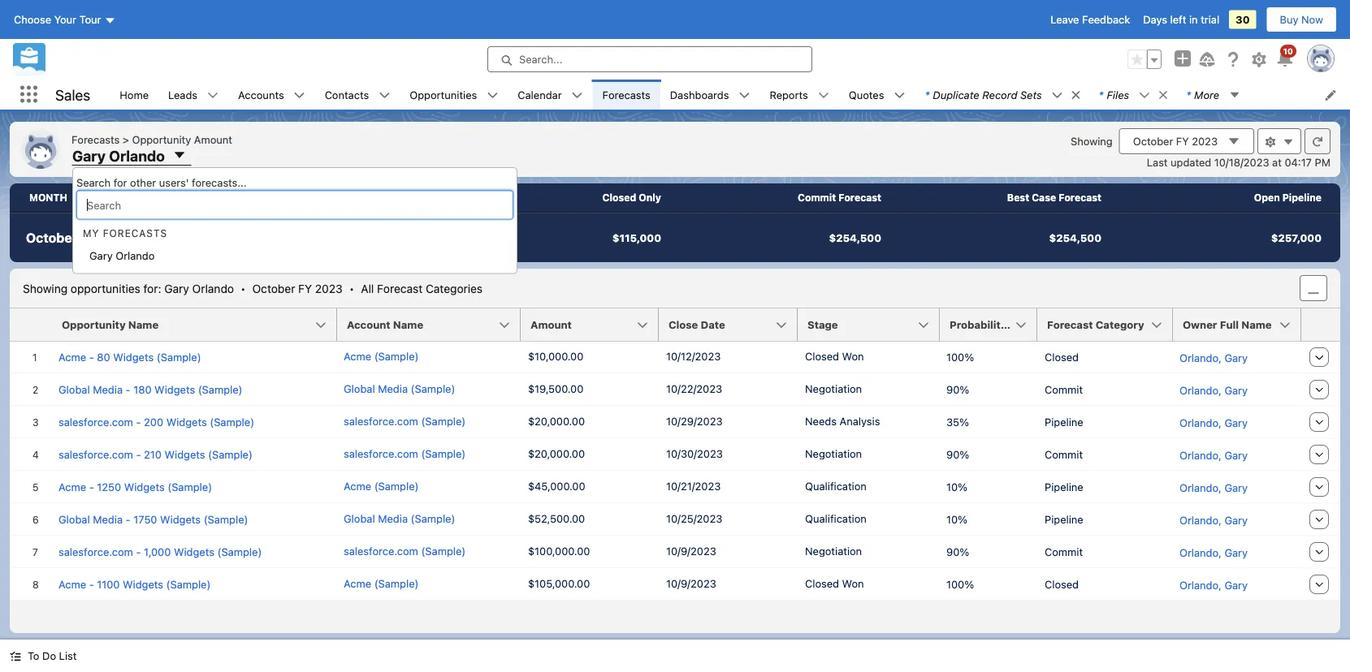 Task type: describe. For each thing, give the bounding box(es) containing it.
10/30/2023
[[666, 448, 723, 460]]

close
[[669, 319, 698, 331]]

name for account name
[[393, 319, 424, 331]]

negotiation for 10/30/2023
[[805, 448, 862, 460]]

trial
[[1201, 13, 1220, 26]]

text default image up the at
[[1265, 137, 1277, 148]]

text default image for calendar list item
[[572, 90, 583, 101]]

text default image for 1st list item from the right
[[1140, 90, 1151, 101]]

stage cell
[[798, 309, 950, 342]]

home
[[120, 89, 149, 101]]

calendar
[[518, 89, 562, 101]]

calendar link
[[508, 80, 572, 110]]

showing for showing
[[1071, 135, 1113, 147]]

pm
[[1315, 156, 1331, 168]]

forecast category
[[1048, 319, 1145, 331]]

contacts
[[325, 89, 369, 101]]

showing opportunities for: gary orlando • october fy 2023 • all forecast categories
[[23, 282, 483, 295]]

buy
[[1281, 13, 1299, 26]]

choose
[[14, 13, 51, 26]]

gary orlando button
[[72, 146, 192, 166]]

quota
[[425, 192, 454, 204]]

10/9/2023 for $105,000.00
[[666, 578, 717, 590]]

* for * more
[[1187, 89, 1192, 101]]

leave feedback
[[1051, 13, 1131, 26]]

quotes list item
[[839, 80, 916, 110]]

closed only
[[603, 192, 662, 204]]

leads
[[168, 89, 198, 101]]

stage
[[808, 319, 838, 331]]

best
[[1008, 192, 1030, 204]]

showing for showing opportunities for: gary orlando • october fy 2023 • all forecast categories
[[23, 282, 68, 295]]

commit for 10/9/2023
[[1045, 547, 1083, 559]]

90% for 10/22/2023
[[947, 384, 970, 396]]

$19,500.00
[[528, 383, 584, 395]]

contacts list item
[[315, 80, 400, 110]]

to
[[28, 651, 39, 663]]

october inside row
[[26, 230, 77, 246]]

$115,000 button
[[474, 214, 694, 263]]

10/18/2023
[[1215, 156, 1270, 168]]

forecasts for forecasts > opportunity amount gary orlando
[[72, 133, 120, 146]]

do
[[42, 651, 56, 663]]

2 list item from the left
[[1090, 80, 1177, 110]]

text default image for accounts "list item"
[[294, 90, 305, 101]]

closed won for 10/12/2023
[[805, 350, 864, 362]]

gary orlando application
[[73, 220, 517, 270]]

feedback
[[1083, 13, 1131, 26]]

october fy 2023 inside row
[[26, 230, 133, 246]]

text default image inside october fy 2023 button
[[1228, 135, 1241, 148]]

search
[[76, 176, 111, 189]]

2 $254,500 from the left
[[1050, 232, 1102, 244]]

opportunity name
[[62, 319, 159, 331]]

10% for 10/25/2023
[[947, 514, 968, 526]]

1 • from the left
[[241, 282, 246, 295]]

* more
[[1187, 89, 1220, 101]]

text default image up 04:17
[[1283, 137, 1295, 148]]

account name cell
[[337, 309, 531, 342]]

row number image
[[10, 309, 52, 341]]

10/22/2023
[[666, 383, 723, 395]]

reports
[[770, 89, 808, 101]]

gary inside forecasts > opportunity amount gary orlando
[[72, 147, 106, 164]]

2 vertical spatial orlando
[[192, 282, 234, 295]]

grid containing opportunity name
[[10, 309, 1343, 603]]

$20,000.00 for 10/29/2023
[[528, 415, 585, 428]]

other
[[130, 176, 156, 189]]

forecasts link
[[593, 80, 661, 110]]

$10,000.00
[[528, 350, 584, 362]]

10
[[1284, 46, 1294, 56]]

probability (%)
[[950, 319, 1030, 331]]

for
[[114, 176, 127, 189]]

text default image inside to do list button
[[10, 651, 21, 663]]

all
[[361, 282, 374, 295]]

forecasts...
[[192, 176, 247, 189]]

opportunity inside forecasts > opportunity amount gary orlando
[[132, 133, 191, 146]]

home link
[[110, 80, 159, 110]]

date
[[701, 319, 726, 331]]

90% for 10/30/2023
[[947, 449, 970, 461]]

04:17
[[1285, 156, 1313, 168]]

your
[[54, 13, 76, 26]]

name inside "button"
[[1242, 319, 1272, 331]]

owner full name
[[1183, 319, 1272, 331]]

accounts list item
[[228, 80, 315, 110]]

quotes link
[[839, 80, 894, 110]]

october fy 2023 inside button
[[1134, 135, 1218, 148]]

2 $254,500 button from the left
[[914, 214, 1135, 263]]

$52,500.00
[[528, 513, 585, 525]]

choose your tour button
[[13, 7, 117, 33]]

text default image inside dashboards "list item"
[[739, 90, 751, 101]]

$100,000.00
[[528, 545, 590, 558]]

for:
[[144, 282, 161, 295]]

at
[[1273, 156, 1282, 168]]

text default image left * files
[[1071, 89, 1082, 101]]

quotes
[[849, 89, 885, 101]]

contacts link
[[315, 80, 379, 110]]

buy now
[[1281, 13, 1324, 26]]

2 • from the left
[[349, 282, 355, 295]]

orlando inside forecasts > opportunity amount gary orlando
[[109, 147, 165, 164]]

$20,000.00 for 10/30/2023
[[528, 448, 585, 460]]

action cell
[[1302, 309, 1343, 342]]

search... button
[[488, 46, 813, 72]]

$45,000.00
[[528, 480, 586, 493]]

leads list item
[[159, 80, 228, 110]]

october fy 2023 row
[[10, 213, 1351, 263]]

only
[[639, 192, 662, 204]]

needs analysis
[[805, 415, 881, 428]]

more
[[1195, 89, 1220, 101]]

* for * files
[[1099, 89, 1104, 101]]

opportunity name cell
[[52, 309, 347, 342]]

* files
[[1099, 89, 1130, 101]]

gary orlando
[[89, 250, 155, 262]]

sales
[[55, 86, 90, 103]]

2 vertical spatial october
[[252, 282, 295, 295]]

name for opportunity name
[[128, 319, 159, 331]]

categories
[[426, 282, 483, 295]]

10/12/2023
[[666, 350, 721, 362]]

to do list
[[28, 651, 77, 663]]

account
[[347, 319, 391, 331]]

probability (%) button
[[940, 309, 1038, 341]]

full
[[1221, 319, 1239, 331]]

text default image inside quotes list item
[[894, 90, 906, 101]]

qualification for 10/25/2023
[[805, 513, 867, 525]]

updated
[[1171, 156, 1212, 168]]

amount inside forecasts > opportunity amount gary orlando
[[194, 133, 232, 146]]

$257,000 button
[[1135, 214, 1351, 263]]

open pipeline
[[1255, 192, 1322, 204]]

dashboards
[[670, 89, 729, 101]]

amount inside button
[[531, 319, 572, 331]]

duplicate
[[933, 89, 980, 101]]

current
[[151, 232, 188, 244]]

account name button
[[337, 309, 521, 341]]

pipeline for 10/25/2023
[[1045, 514, 1084, 526]]

qualification for 10/21/2023
[[805, 480, 867, 493]]

days
[[1144, 13, 1168, 26]]

2023 inside button
[[1193, 135, 1218, 148]]

case
[[1032, 192, 1057, 204]]

text default image for reports list item
[[818, 90, 830, 101]]

owner full name cell
[[1174, 309, 1312, 342]]

commit for 10/22/2023
[[1045, 384, 1083, 396]]

october inside button
[[1134, 135, 1174, 148]]



Task type: locate. For each thing, give the bounding box(es) containing it.
1 closed won from the top
[[805, 350, 864, 362]]

forecast category button
[[1038, 309, 1174, 341]]

1 vertical spatial 2023
[[100, 230, 133, 246]]

grid
[[10, 309, 1343, 603]]

2023 left all
[[315, 282, 343, 295]]

fy inside button
[[1177, 135, 1190, 148]]

1 horizontal spatial $254,500
[[1050, 232, 1102, 244]]

text default image right reports
[[818, 90, 830, 101]]

$115,000
[[613, 232, 662, 244]]

2 vertical spatial negotiation
[[805, 545, 862, 558]]

0 vertical spatial qualification
[[805, 480, 867, 493]]

$254,500 button down commit forecast
[[694, 214, 914, 263]]

name right account
[[393, 319, 424, 331]]

gary inside application
[[89, 250, 113, 262]]

list containing home
[[110, 80, 1351, 110]]

text default image right more on the top right of the page
[[1230, 89, 1241, 101]]

1 qualification from the top
[[805, 480, 867, 493]]

text default image right calendar
[[572, 90, 583, 101]]

2 horizontal spatial october
[[1134, 135, 1174, 148]]

2 horizontal spatial 2023
[[1193, 135, 1218, 148]]

2 90% from the top
[[947, 449, 970, 461]]

opportunities
[[71, 282, 140, 295]]

text default image inside opportunities list item
[[487, 90, 498, 101]]

row number cell
[[10, 309, 52, 342]]

3 90% from the top
[[947, 547, 970, 559]]

name down 'for:'
[[128, 319, 159, 331]]

showing
[[1071, 135, 1113, 147], [23, 282, 68, 295]]

1 10% from the top
[[947, 482, 968, 494]]

owner
[[1183, 319, 1218, 331]]

opportunity right ">"
[[132, 133, 191, 146]]

october left my
[[26, 230, 77, 246]]

forecasts inside forecasts > opportunity amount gary orlando
[[72, 133, 120, 146]]

2 $20,000.00 from the top
[[528, 448, 585, 460]]

1 10/9/2023 from the top
[[666, 545, 717, 558]]

2 won from the top
[[843, 578, 864, 590]]

1 horizontal spatial *
[[1099, 89, 1104, 101]]

showing down * files
[[1071, 135, 1113, 147]]

october up last
[[1134, 135, 1174, 148]]

•
[[241, 282, 246, 295], [349, 282, 355, 295]]

account name
[[347, 319, 424, 331]]

won for 10/9/2023
[[843, 578, 864, 590]]

status containing showing opportunities for: gary orlando
[[23, 282, 483, 295]]

text default image right files
[[1140, 90, 1151, 101]]

forecasts > opportunity amount gary orlando
[[72, 133, 232, 164]]

$20,000.00
[[528, 415, 585, 428], [528, 448, 585, 460]]

tour
[[79, 13, 101, 26]]

text default image left to
[[10, 651, 21, 663]]

0 horizontal spatial showing
[[23, 282, 68, 295]]

october down gary orlando application
[[252, 282, 295, 295]]

search for other users' forecasts...
[[76, 176, 247, 189]]

1 100% from the top
[[947, 352, 975, 364]]

$20,000.00 down $19,500.00
[[528, 415, 585, 428]]

forecasts inside list
[[603, 89, 651, 101]]

record
[[983, 89, 1018, 101]]

name inside button
[[393, 319, 424, 331]]

group
[[1128, 50, 1162, 69]]

10/9/2023 for $100,000.00
[[666, 545, 717, 558]]

1 vertical spatial orlando
[[116, 250, 155, 262]]

forecasts inside gary orlando application
[[103, 228, 168, 239]]

1 horizontal spatial fy
[[298, 282, 312, 295]]

2 10/9/2023 from the top
[[666, 578, 717, 590]]

2 vertical spatial 90%
[[947, 547, 970, 559]]

text default image inside accounts "list item"
[[294, 90, 305, 101]]

dashboards list item
[[661, 80, 760, 110]]

text default image inside the contacts list item
[[379, 90, 390, 101]]

october fy 2023 up updated
[[1134, 135, 1218, 148]]

2023 inside row
[[100, 230, 133, 246]]

90%
[[947, 384, 970, 396], [947, 449, 970, 461], [947, 547, 970, 559]]

negotiation for 10/9/2023
[[805, 545, 862, 558]]

1 vertical spatial showing
[[23, 282, 68, 295]]

0 vertical spatial negotiation
[[805, 383, 862, 395]]

1 vertical spatial $20,000.00
[[528, 448, 585, 460]]

buy now button
[[1267, 7, 1338, 33]]

0 vertical spatial fy
[[1177, 135, 1190, 148]]

0 vertical spatial october
[[1134, 135, 1174, 148]]

text default image right the sets
[[1052, 90, 1064, 101]]

* for * duplicate record sets
[[925, 89, 930, 101]]

$20,000.00 up "$45,000.00" at the left bottom of page
[[528, 448, 585, 460]]

choose your tour
[[14, 13, 101, 26]]

10/25/2023
[[666, 513, 723, 525]]

text default image right leads
[[207, 90, 219, 101]]

october fy 2023 up "gary orlando"
[[26, 230, 133, 246]]

1 vertical spatial qualification
[[805, 513, 867, 525]]

3 negotiation from the top
[[805, 545, 862, 558]]

0 vertical spatial $20,000.00
[[528, 415, 585, 428]]

0 horizontal spatial name
[[128, 319, 159, 331]]

calendar list item
[[508, 80, 593, 110]]

close date button
[[659, 309, 798, 341]]

close date
[[669, 319, 726, 331]]

sets
[[1021, 89, 1042, 101]]

1 name from the left
[[128, 319, 159, 331]]

opportunity down opportunities
[[62, 319, 126, 331]]

amount up the $10,000.00 in the bottom left of the page
[[531, 319, 572, 331]]

pipeline for 10/21/2023
[[1045, 482, 1084, 494]]

10/29/2023
[[666, 415, 723, 428]]

text default image inside leads list item
[[207, 90, 219, 101]]

forecasts down search... button
[[603, 89, 651, 101]]

30
[[1236, 13, 1250, 26]]

0 vertical spatial 10%
[[947, 482, 968, 494]]

1 vertical spatial 90%
[[947, 449, 970, 461]]

35%
[[947, 417, 970, 429]]

2 closed won from the top
[[805, 578, 864, 590]]

2 horizontal spatial name
[[1242, 319, 1272, 331]]

text default image for 2nd list item from right
[[1052, 90, 1064, 101]]

(%)
[[1010, 319, 1030, 331]]

2 10% from the top
[[947, 514, 968, 526]]

1 $254,500 from the left
[[830, 232, 882, 244]]

* duplicate record sets
[[925, 89, 1042, 101]]

action image
[[1302, 309, 1343, 341]]

10/9/2023
[[666, 545, 717, 558], [666, 578, 717, 590]]

* left the duplicate
[[925, 89, 930, 101]]

closed won
[[805, 350, 864, 362], [805, 578, 864, 590]]

text default image left reports
[[739, 90, 751, 101]]

orlando down ">"
[[109, 147, 165, 164]]

1 vertical spatial 100%
[[947, 579, 975, 591]]

1 vertical spatial 10%
[[947, 514, 968, 526]]

0 vertical spatial forecasts
[[603, 89, 651, 101]]

10%
[[947, 482, 968, 494], [947, 514, 968, 526]]

orlando down my forecasts
[[116, 250, 155, 262]]

days left in trial
[[1144, 13, 1220, 26]]

opportunity name button
[[52, 309, 337, 341]]

leave feedback link
[[1051, 13, 1131, 26]]

won for 10/12/2023
[[843, 350, 864, 362]]

0 horizontal spatial $254,500
[[830, 232, 882, 244]]

0 vertical spatial 100%
[[947, 352, 975, 364]]

1 $254,500 button from the left
[[694, 214, 914, 263]]

to do list button
[[0, 640, 86, 673]]

commit forecast
[[798, 192, 882, 204]]

amount
[[194, 133, 232, 146], [531, 319, 572, 331]]

gary
[[72, 147, 106, 164], [89, 250, 113, 262], [164, 282, 189, 295]]

10/21/2023
[[666, 480, 721, 493]]

1 won from the top
[[843, 350, 864, 362]]

100% for 10/9/2023
[[947, 579, 975, 591]]

last updated 10/18/2023 at 04:17 pm
[[1147, 156, 1331, 168]]

text default image for the contacts list item
[[379, 90, 390, 101]]

$257,000
[[1272, 232, 1322, 244]]

text default image right the quotes
[[894, 90, 906, 101]]

1 vertical spatial october fy 2023
[[26, 230, 133, 246]]

100% for 10/12/2023
[[947, 352, 975, 364]]

1 horizontal spatial 2023
[[315, 282, 343, 295]]

2 * from the left
[[1099, 89, 1104, 101]]

1 horizontal spatial •
[[349, 282, 355, 295]]

accounts
[[238, 89, 284, 101]]

commit for 10/30/2023
[[1045, 449, 1083, 461]]

amount up forecasts...
[[194, 133, 232, 146]]

* left more on the top right of the page
[[1187, 89, 1192, 101]]

1 90% from the top
[[947, 384, 970, 396]]

fy inside row
[[81, 230, 97, 246]]

2 horizontal spatial fy
[[1177, 135, 1190, 148]]

0 vertical spatial october fy 2023
[[1134, 135, 1218, 148]]

analysis
[[840, 415, 881, 428]]

text default image right accounts
[[294, 90, 305, 101]]

1 vertical spatial negotiation
[[805, 448, 862, 460]]

negotiation for 10/22/2023
[[805, 383, 862, 395]]

2023 up "gary orlando"
[[100, 230, 133, 246]]

amount cell
[[521, 309, 669, 342]]

files
[[1107, 89, 1130, 101]]

1 horizontal spatial october
[[252, 282, 295, 295]]

0 vertical spatial gary
[[72, 147, 106, 164]]

orlando inside application
[[116, 250, 155, 262]]

left
[[1171, 13, 1187, 26]]

1 negotiation from the top
[[805, 383, 862, 395]]

forecast
[[839, 192, 882, 204], [1059, 192, 1102, 204], [377, 282, 423, 295], [1048, 319, 1094, 331]]

opportunities list item
[[400, 80, 508, 110]]

2 negotiation from the top
[[805, 448, 862, 460]]

name inside button
[[128, 319, 159, 331]]

0 horizontal spatial opportunity
[[62, 319, 126, 331]]

• up opportunity name cell at the left of the page
[[241, 282, 246, 295]]

2 vertical spatial gary
[[164, 282, 189, 295]]

2 vertical spatial fy
[[298, 282, 312, 295]]

status
[[23, 282, 483, 295]]

probability (%) cell
[[940, 309, 1048, 342]]

month
[[29, 192, 67, 204]]

amount button
[[521, 309, 659, 341]]

fy up "gary orlando"
[[81, 230, 97, 246]]

$254,500 down commit forecast
[[830, 232, 882, 244]]

2 100% from the top
[[947, 579, 975, 591]]

0 vertical spatial orlando
[[109, 147, 165, 164]]

2 vertical spatial forecasts
[[103, 228, 168, 239]]

list item
[[916, 80, 1090, 110], [1090, 80, 1177, 110]]

gary right 'for:'
[[164, 282, 189, 295]]

0 horizontal spatial october
[[26, 230, 77, 246]]

90% for 10/9/2023
[[947, 547, 970, 559]]

1 horizontal spatial name
[[393, 319, 424, 331]]

0 vertical spatial closed won
[[805, 350, 864, 362]]

reports list item
[[760, 80, 839, 110]]

text default image up last updated 10/18/2023 at 04:17 pm
[[1228, 135, 1241, 148]]

gary down my
[[89, 250, 113, 262]]

forecasts for forecasts
[[603, 89, 651, 101]]

negotiation
[[805, 383, 862, 395], [805, 448, 862, 460], [805, 545, 862, 558]]

2 name from the left
[[393, 319, 424, 331]]

0 vertical spatial 2023
[[1193, 135, 1218, 148]]

10% for 10/21/2023
[[947, 482, 968, 494]]

3 * from the left
[[1187, 89, 1192, 101]]

0 vertical spatial 10/9/2023
[[666, 545, 717, 558]]

my
[[83, 228, 99, 239]]

last
[[1147, 156, 1168, 168]]

list
[[110, 80, 1351, 110]]

forecasts left ">"
[[72, 133, 120, 146]]

text default image left calendar link
[[487, 90, 498, 101]]

text default image left '* more'
[[1158, 89, 1170, 101]]

1 vertical spatial october
[[26, 230, 77, 246]]

$105,000.00
[[528, 578, 590, 590]]

text default image
[[1071, 89, 1082, 101], [1158, 89, 1170, 101], [294, 90, 305, 101], [379, 90, 390, 101], [572, 90, 583, 101], [818, 90, 830, 101], [1052, 90, 1064, 101], [1140, 90, 1151, 101], [1265, 137, 1277, 148]]

text default image
[[1230, 89, 1241, 101], [207, 90, 219, 101], [487, 90, 498, 101], [739, 90, 751, 101], [894, 90, 906, 101], [1228, 135, 1241, 148], [1283, 137, 1295, 148], [10, 651, 21, 663]]

1 vertical spatial forecasts
[[72, 133, 120, 146]]

1 vertical spatial 10/9/2023
[[666, 578, 717, 590]]

gary up search
[[72, 147, 106, 164]]

orlando up opportunity name cell at the left of the page
[[192, 282, 234, 295]]

0 horizontal spatial amount
[[194, 133, 232, 146]]

0 horizontal spatial october fy 2023
[[26, 230, 133, 246]]

1 horizontal spatial amount
[[531, 319, 572, 331]]

$254,500 down best case forecast
[[1050, 232, 1102, 244]]

>
[[123, 133, 129, 146]]

1 vertical spatial opportunity
[[62, 319, 126, 331]]

fy up updated
[[1177, 135, 1190, 148]]

0 vertical spatial amount
[[194, 133, 232, 146]]

1 list item from the left
[[916, 80, 1090, 110]]

october
[[1134, 135, 1174, 148], [26, 230, 77, 246], [252, 282, 295, 295]]

showing up row number image
[[23, 282, 68, 295]]

in
[[1190, 13, 1198, 26]]

2 horizontal spatial *
[[1187, 89, 1192, 101]]

0 horizontal spatial •
[[241, 282, 246, 295]]

1 vertical spatial gary
[[89, 250, 113, 262]]

leave
[[1051, 13, 1080, 26]]

1 horizontal spatial showing
[[1071, 135, 1113, 147]]

1 vertical spatial amount
[[531, 319, 572, 331]]

Search for other users' forecasts... text field
[[76, 191, 514, 220]]

1 vertical spatial fy
[[81, 230, 97, 246]]

1 vertical spatial closed won
[[805, 578, 864, 590]]

fy down gary orlando application
[[298, 282, 312, 295]]

0 horizontal spatial fy
[[81, 230, 97, 246]]

0 vertical spatial opportunity
[[132, 133, 191, 146]]

1 $20,000.00 from the top
[[528, 415, 585, 428]]

gary orlando link
[[80, 241, 164, 270]]

now
[[1302, 13, 1324, 26]]

2 qualification from the top
[[805, 513, 867, 525]]

best case forecast
[[1008, 192, 1102, 204]]

opportunity inside button
[[62, 319, 126, 331]]

closed
[[603, 192, 637, 204], [805, 350, 840, 362], [1045, 352, 1079, 364], [805, 578, 840, 590], [1045, 579, 1079, 591]]

• left all
[[349, 282, 355, 295]]

list
[[59, 651, 77, 663]]

0 vertical spatial 90%
[[947, 384, 970, 396]]

0 horizontal spatial 2023
[[100, 230, 133, 246]]

1 horizontal spatial october fy 2023
[[1134, 135, 1218, 148]]

text default image inside reports list item
[[818, 90, 830, 101]]

forecast category cell
[[1038, 309, 1183, 342]]

3 name from the left
[[1242, 319, 1272, 331]]

close date cell
[[659, 309, 808, 342]]

text default image right "contacts" at top
[[379, 90, 390, 101]]

$254,500 button down best
[[914, 214, 1135, 263]]

forecasts up "gary orlando"
[[103, 228, 168, 239]]

closed won for 10/9/2023
[[805, 578, 864, 590]]

text default image inside calendar list item
[[572, 90, 583, 101]]

0 vertical spatial showing
[[1071, 135, 1113, 147]]

0 horizontal spatial *
[[925, 89, 930, 101]]

* left files
[[1099, 89, 1104, 101]]

2 vertical spatial 2023
[[315, 282, 343, 295]]

1 horizontal spatial opportunity
[[132, 133, 191, 146]]

100%
[[947, 352, 975, 364], [947, 579, 975, 591]]

0 vertical spatial won
[[843, 350, 864, 362]]

1 * from the left
[[925, 89, 930, 101]]

orlando
[[109, 147, 165, 164], [116, 250, 155, 262], [192, 282, 234, 295]]

2023 up updated
[[1193, 135, 1218, 148]]

opportunity
[[132, 133, 191, 146], [62, 319, 126, 331]]

name right full
[[1242, 319, 1272, 331]]

pipeline for 10/29/2023
[[1045, 417, 1084, 429]]

1 vertical spatial won
[[843, 578, 864, 590]]

forecast inside button
[[1048, 319, 1094, 331]]

pipeline
[[1283, 192, 1322, 204], [1045, 417, 1084, 429], [1045, 482, 1084, 494], [1045, 514, 1084, 526]]



Task type: vqa. For each thing, say whether or not it's contained in the screenshot.


